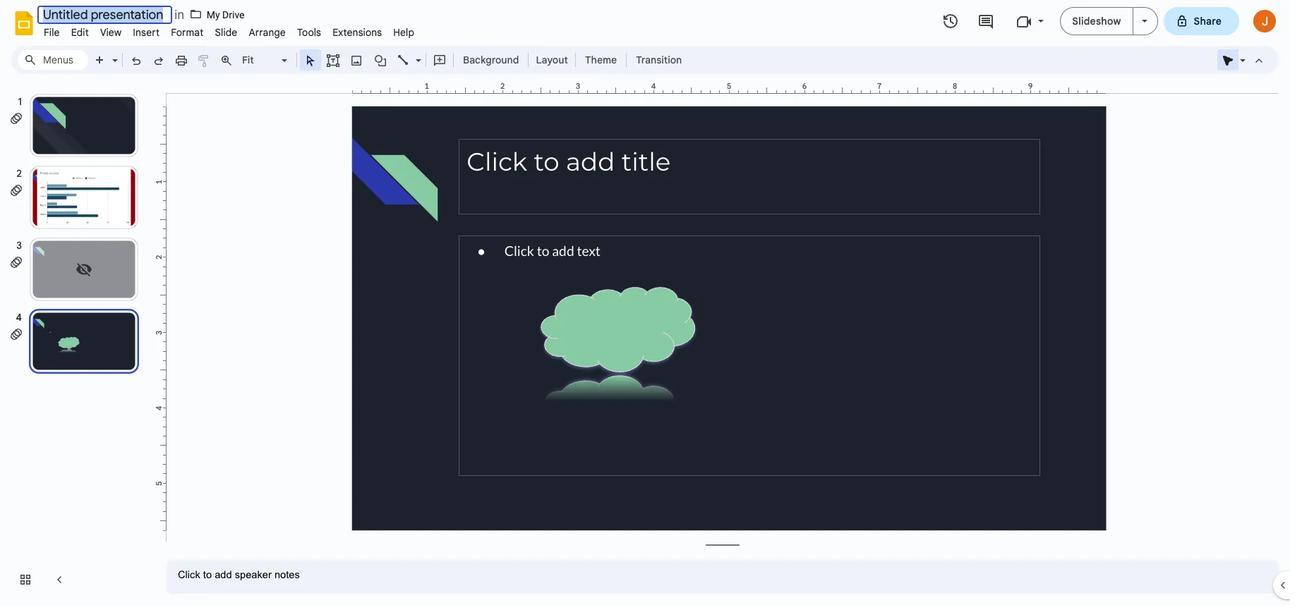 Task type: locate. For each thing, give the bounding box(es) containing it.
file menu item
[[38, 24, 65, 41]]

theme
[[585, 54, 617, 66]]

edit menu item
[[65, 24, 94, 41]]

Rename text field
[[37, 6, 172, 24]]

format
[[171, 26, 204, 39]]

background button
[[457, 49, 525, 71]]

layout button
[[532, 49, 572, 71]]

tools menu item
[[291, 24, 327, 41]]

background
[[463, 54, 519, 66]]

menu bar banner
[[0, 0, 1290, 606]]

live pointer settings image
[[1236, 51, 1246, 56]]

view
[[100, 26, 122, 39]]

slideshow
[[1072, 15, 1121, 28]]

tools
[[297, 26, 321, 39]]

arrange
[[249, 26, 286, 39]]

insert menu item
[[127, 24, 165, 41]]

in application
[[0, 0, 1290, 606]]

navigation
[[0, 80, 155, 606]]

help menu item
[[388, 24, 420, 41]]

menu bar
[[38, 18, 420, 42]]

in
[[174, 7, 188, 22]]

slideshow button
[[1060, 7, 1133, 35]]

share button
[[1163, 7, 1239, 35]]

my
[[207, 9, 220, 20]]

presentation options image
[[1142, 20, 1147, 23]]

menu bar containing file
[[38, 18, 420, 42]]



Task type: describe. For each thing, give the bounding box(es) containing it.
slide menu item
[[209, 24, 243, 41]]

extensions
[[333, 26, 382, 39]]

arrange menu item
[[243, 24, 291, 41]]

extensions menu item
[[327, 24, 388, 41]]

help
[[393, 26, 414, 39]]

edit
[[71, 26, 89, 39]]

transition
[[636, 54, 682, 66]]

transition button
[[630, 49, 688, 71]]

format menu item
[[165, 24, 209, 41]]

my drive
[[207, 9, 245, 20]]

located in my drive google drive folder element
[[171, 6, 247, 23]]

view menu item
[[94, 24, 127, 41]]

insert
[[133, 26, 160, 39]]

menu bar inside menu bar banner
[[38, 18, 420, 42]]

theme button
[[579, 49, 623, 71]]

slide
[[215, 26, 237, 39]]

new slide with layout image
[[109, 51, 118, 56]]

mode and view toolbar
[[1217, 46, 1270, 74]]

navigation inside in 'application'
[[0, 80, 155, 606]]

layout
[[536, 54, 568, 66]]

Zoom field
[[238, 50, 294, 71]]

share
[[1194, 15, 1222, 28]]

main toolbar
[[88, 49, 689, 71]]

shape image
[[372, 50, 389, 70]]

Menus field
[[18, 50, 88, 70]]

drive
[[222, 9, 245, 20]]

Zoom text field
[[240, 50, 279, 70]]

file
[[44, 26, 60, 39]]

insert image image
[[348, 50, 365, 70]]



Task type: vqa. For each thing, say whether or not it's contained in the screenshot.
navigation within in application
yes



